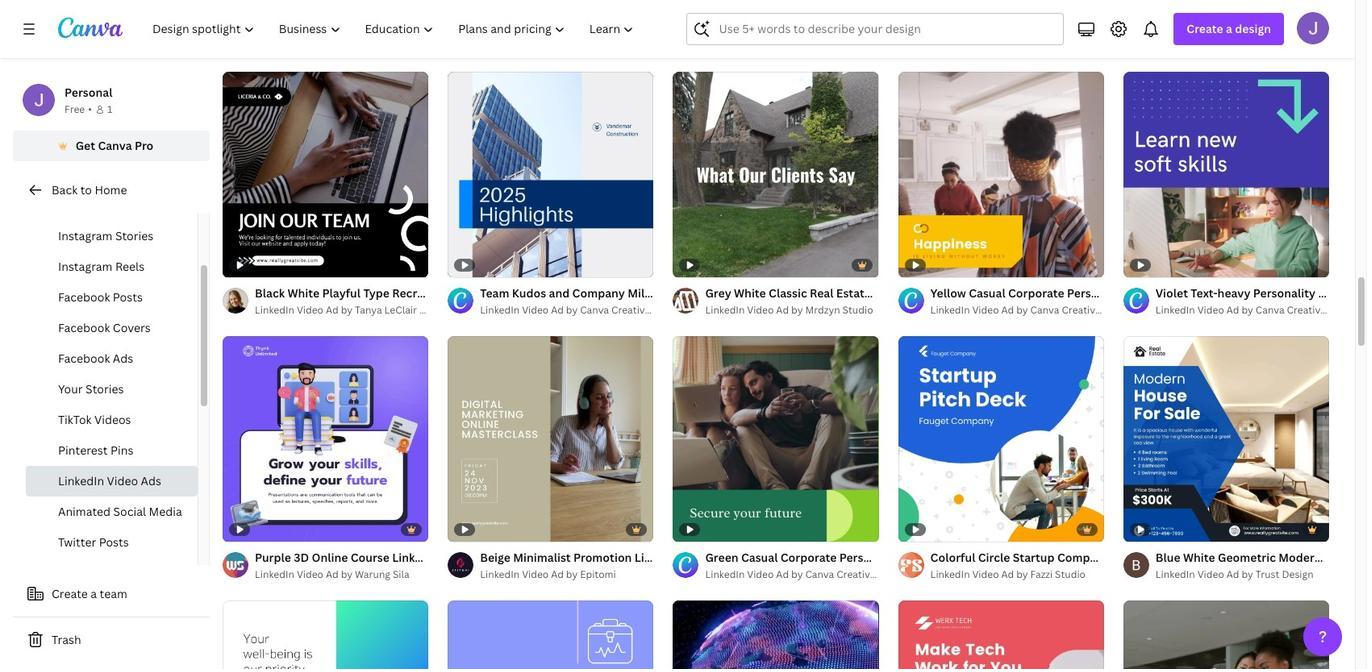Task type: describe. For each thing, give the bounding box(es) containing it.
team
[[100, 587, 127, 602]]

create a team
[[52, 587, 127, 602]]

by inside 'link'
[[1242, 568, 1254, 582]]

beige minimalist promotion linkedin video ad link
[[480, 549, 734, 567]]

online
[[312, 550, 348, 566]]

- for recruitment
[[420, 303, 423, 317]]

instagram posts
[[58, 198, 145, 213]]

venicedesigns
[[1256, 38, 1322, 52]]

purple 3d online course linkedin video ad link
[[255, 549, 492, 567]]

reels
[[115, 259, 145, 274]]

studio inside colorful circle startup company linkedin video ad linkedin video ad by fazzi studio
[[1055, 568, 1086, 582]]

media
[[149, 504, 182, 520]]

canva inside get canva pro button
[[98, 138, 132, 153]]

trash
[[52, 633, 81, 648]]

facebook posts link
[[26, 282, 198, 313]]

linkedin video ads
[[58, 474, 161, 489]]

by inside business linkedin video ad linkedin video ad by venicedesigns
[[1242, 38, 1254, 52]]

create a team button
[[13, 579, 210, 611]]

tiktok videos
[[58, 412, 131, 428]]

pinterest
[[58, 443, 108, 458]]

colorful circle startup company linkedin video ad link
[[931, 549, 1212, 567]]

linkedin video ad by fazzi studio link
[[931, 567, 1104, 583]]

business linkedin video ad link
[[1156, 20, 1322, 38]]

1 vertical spatial ads
[[141, 474, 161, 489]]

get canva pro
[[76, 138, 154, 153]]

by inside "purple 3d online course linkedin video ad linkedin video ad by warung sila"
[[341, 568, 353, 582]]

tanya for type
[[355, 303, 382, 317]]

black white playful type recruitment linkedin video ad linkedin video ad by tanya leclair - so swell studio
[[255, 285, 563, 317]]

Search search field
[[719, 14, 1054, 44]]

purple
[[255, 550, 291, 566]]

pro
[[135, 138, 154, 153]]

back
[[52, 182, 78, 198]]

facebook for facebook ads
[[58, 351, 110, 366]]

create a design
[[1187, 21, 1272, 36]]

design
[[1282, 568, 1314, 582]]

minimalist
[[513, 550, 571, 566]]

business linkedin video ad linkedin video ad by venicedesigns
[[1156, 21, 1322, 52]]

studio inside blue and white simple hiring linkedin video ad linkedin video ad by tanya leclair - so swell studio
[[918, 38, 948, 52]]

by inside "black white playful type recruitment linkedin video ad linkedin video ad by tanya leclair - so swell studio"
[[341, 303, 353, 317]]

fazzi
[[1031, 568, 1053, 582]]

top level navigation element
[[142, 13, 648, 45]]

by inside blue and white simple hiring linkedin video ad linkedin video ad by tanya leclair - so swell studio
[[792, 38, 803, 52]]

stories for instagram stories
[[115, 228, 154, 244]]

facebook ads
[[58, 351, 133, 366]]

1
[[107, 102, 112, 116]]

linkedin inside business linkedin video ad linkedin video ad by venicedesigns
[[1156, 38, 1196, 52]]

your stories
[[58, 382, 124, 397]]

tiktok videos link
[[26, 405, 198, 436]]

3d
[[294, 550, 309, 566]]

back to home link
[[13, 174, 210, 207]]

linkedin video ad by mrdzyn studio link
[[706, 302, 879, 319]]

startup
[[1013, 550, 1055, 566]]

and
[[733, 21, 754, 36]]

instagram reels
[[58, 259, 145, 274]]

facebook for facebook posts
[[58, 290, 110, 305]]

linkedin video ad by mrdzyn studio
[[706, 303, 873, 317]]

epitomi
[[580, 568, 616, 582]]

colorful
[[931, 550, 976, 566]]

create for create a team
[[52, 587, 88, 602]]

get canva pro button
[[13, 131, 210, 161]]

ad inside 'link'
[[1227, 568, 1240, 582]]

black
[[255, 285, 285, 301]]

posts for twitter posts
[[99, 535, 129, 550]]

linkedin
[[1207, 21, 1254, 36]]

videos
[[94, 412, 131, 428]]

beige
[[480, 550, 511, 566]]

hiring
[[832, 21, 865, 36]]

circle
[[979, 550, 1011, 566]]

pinterest pins link
[[26, 436, 198, 466]]

course
[[351, 550, 390, 566]]

facebook covers link
[[26, 313, 198, 344]]

recruitment
[[392, 285, 461, 301]]

promotion
[[574, 550, 632, 566]]

purple 3d online course linkedin video ad linkedin video ad by warung sila
[[255, 550, 492, 582]]

playful
[[322, 285, 361, 301]]

business
[[1156, 21, 1205, 36]]

animated social media link
[[26, 497, 198, 528]]

instagram reels link
[[26, 252, 198, 282]]

by inside the beige minimalist promotion linkedin video ad linkedin video ad by epitomi
[[566, 568, 578, 582]]

free •
[[65, 102, 92, 116]]

facebook ads link
[[26, 344, 198, 374]]

0 vertical spatial ads
[[113, 351, 133, 366]]

leclair for hiring
[[835, 38, 868, 52]]

so for recruitment
[[426, 303, 438, 317]]

black white playful type recruitment linkedin video ad link
[[255, 285, 563, 302]]

linkedin video ad by warung sila link
[[255, 567, 429, 583]]

facebook covers
[[58, 320, 151, 336]]

warung
[[355, 568, 390, 582]]

business linkedin video ad image
[[1124, 0, 1330, 13]]

facebook for facebook covers
[[58, 320, 110, 336]]



Task type: vqa. For each thing, say whether or not it's contained in the screenshot.
Type's The Linkedin Video Ad By Tanya Leclair - So Swell Studio link
yes



Task type: locate. For each thing, give the bounding box(es) containing it.
instagram for instagram posts
[[58, 198, 113, 213]]

1 horizontal spatial a
[[1226, 21, 1233, 36]]

video
[[918, 21, 949, 36], [1257, 21, 1288, 36], [297, 38, 324, 52], [522, 38, 549, 52], [747, 38, 774, 52], [973, 38, 999, 52], [1198, 38, 1225, 52], [514, 285, 545, 301], [297, 303, 324, 317], [522, 303, 549, 317], [747, 303, 774, 317], [973, 303, 999, 317], [1198, 303, 1225, 317], [107, 474, 138, 489], [442, 550, 474, 566], [685, 550, 716, 566], [1163, 550, 1195, 566], [297, 568, 324, 582], [522, 568, 549, 582], [747, 568, 774, 582], [973, 568, 999, 582], [1198, 568, 1225, 582]]

0 horizontal spatial create
[[52, 587, 88, 602]]

facebook up facebook ads
[[58, 320, 110, 336]]

tanya inside blue and white simple hiring linkedin video ad linkedin video ad by tanya leclair - so swell studio
[[806, 38, 833, 52]]

3 instagram from the top
[[58, 259, 113, 274]]

2 vertical spatial facebook
[[58, 351, 110, 366]]

0 vertical spatial stories
[[115, 228, 154, 244]]

linkedin video ad by venicedesigns link
[[1156, 38, 1322, 54]]

0 vertical spatial leclair
[[835, 38, 868, 52]]

linkedin video ad by trust design
[[1156, 568, 1314, 582]]

0 horizontal spatial swell
[[440, 303, 465, 317]]

posts
[[115, 198, 145, 213], [113, 290, 143, 305], [99, 535, 129, 550]]

ads
[[113, 351, 133, 366], [141, 474, 161, 489]]

1 vertical spatial tanya
[[355, 303, 382, 317]]

1 instagram from the top
[[58, 198, 113, 213]]

white right the 'and' at right
[[757, 21, 789, 36]]

swell for hiring
[[890, 38, 915, 52]]

home
[[95, 182, 127, 198]]

so
[[876, 38, 888, 52], [426, 303, 438, 317]]

stories
[[115, 228, 154, 244], [86, 382, 124, 397]]

linkedin
[[868, 21, 915, 36], [255, 38, 295, 52], [480, 38, 520, 52], [706, 38, 745, 52], [931, 38, 970, 52], [1156, 38, 1196, 52], [464, 285, 511, 301], [255, 303, 295, 317], [480, 303, 520, 317], [706, 303, 745, 317], [931, 303, 970, 317], [1156, 303, 1196, 317], [58, 474, 104, 489], [392, 550, 440, 566], [635, 550, 682, 566], [1113, 550, 1160, 566], [255, 568, 295, 582], [480, 568, 520, 582], [706, 568, 745, 582], [931, 568, 970, 582], [1156, 568, 1196, 582]]

swell inside blue and white simple hiring linkedin video ad linkedin video ad by tanya leclair - so swell studio
[[890, 38, 915, 52]]

linkedin video ad by trust design link
[[1156, 567, 1330, 583]]

2 facebook from the top
[[58, 320, 110, 336]]

tanya
[[806, 38, 833, 52], [355, 303, 382, 317]]

leclair for recruitment
[[385, 303, 417, 317]]

instagram stories link
[[26, 221, 198, 252]]

0 horizontal spatial a
[[91, 587, 97, 602]]

creative
[[386, 38, 425, 52], [612, 38, 651, 52], [1062, 38, 1101, 52], [612, 303, 651, 317], [1062, 303, 1101, 317], [1287, 303, 1327, 317], [837, 568, 876, 582]]

linkedin video ad by canva creative studio
[[255, 38, 458, 52], [480, 38, 684, 52], [931, 38, 1134, 52], [480, 303, 684, 317], [931, 303, 1134, 317], [1156, 303, 1360, 317], [706, 568, 909, 582]]

a inside 'dropdown button'
[[1226, 21, 1233, 36]]

white right black
[[288, 285, 320, 301]]

leclair down black white playful type recruitment linkedin video ad link
[[385, 303, 417, 317]]

1 horizontal spatial so
[[876, 38, 888, 52]]

video inside 'link'
[[1198, 568, 1225, 582]]

instagram posts link
[[26, 190, 198, 221]]

1 vertical spatial white
[[288, 285, 320, 301]]

pins
[[111, 443, 134, 458]]

twitter posts link
[[26, 528, 198, 558]]

- inside blue and white simple hiring linkedin video ad linkedin video ad by tanya leclair - so swell studio
[[870, 38, 874, 52]]

create down "business linkedin video ad" image
[[1187, 21, 1224, 36]]

your
[[58, 382, 83, 397]]

posts for instagram posts
[[115, 198, 145, 213]]

- inside "black white playful type recruitment linkedin video ad linkedin video ad by tanya leclair - so swell studio"
[[420, 303, 423, 317]]

blue
[[706, 21, 730, 36]]

0 vertical spatial create
[[1187, 21, 1224, 36]]

- down recruitment
[[420, 303, 423, 317]]

stories up reels
[[115, 228, 154, 244]]

1 vertical spatial a
[[91, 587, 97, 602]]

0 horizontal spatial so
[[426, 303, 438, 317]]

1 vertical spatial so
[[426, 303, 438, 317]]

0 horizontal spatial linkedin video ad by tanya leclair - so swell studio link
[[255, 302, 498, 318]]

0 vertical spatial -
[[870, 38, 874, 52]]

a for team
[[91, 587, 97, 602]]

1 horizontal spatial leclair
[[835, 38, 868, 52]]

1 facebook from the top
[[58, 290, 110, 305]]

jacob simon image
[[1297, 12, 1330, 44]]

1 vertical spatial stories
[[86, 382, 124, 397]]

0 vertical spatial instagram
[[58, 198, 113, 213]]

instagram
[[58, 198, 113, 213], [58, 228, 113, 244], [58, 259, 113, 274]]

linkedin video ad by tanya leclair - so swell studio link
[[706, 38, 948, 54], [255, 302, 498, 318]]

leclair inside "black white playful type recruitment linkedin video ad linkedin video ad by tanya leclair - so swell studio"
[[385, 303, 417, 317]]

1 horizontal spatial white
[[757, 21, 789, 36]]

•
[[88, 102, 92, 116]]

tanya for simple
[[806, 38, 833, 52]]

0 vertical spatial tanya
[[806, 38, 833, 52]]

linkedin inside 'link'
[[1156, 568, 1196, 582]]

None search field
[[687, 13, 1065, 45]]

to
[[80, 182, 92, 198]]

stories for your stories
[[86, 382, 124, 397]]

linkedin video ad by canva creative studio link
[[931, 38, 1134, 54], [480, 302, 684, 319], [931, 302, 1134, 319], [1156, 302, 1360, 319], [706, 567, 909, 583]]

0 vertical spatial posts
[[115, 198, 145, 213]]

posts up instagram stories link
[[115, 198, 145, 213]]

blue and white simple hiring linkedin video ad linkedin video ad by tanya leclair - so swell studio
[[706, 21, 967, 52]]

0 vertical spatial a
[[1226, 21, 1233, 36]]

swell down recruitment
[[440, 303, 465, 317]]

by inside colorful circle startup company linkedin video ad linkedin video ad by fazzi studio
[[1017, 568, 1028, 582]]

linkedin video ad by tanya leclair - so swell studio link for simple
[[706, 38, 948, 54]]

0 vertical spatial facebook
[[58, 290, 110, 305]]

tanya down type
[[355, 303, 382, 317]]

facebook down instagram reels
[[58, 290, 110, 305]]

0 horizontal spatial leclair
[[385, 303, 417, 317]]

1 vertical spatial instagram
[[58, 228, 113, 244]]

personal
[[65, 85, 112, 100]]

1 vertical spatial facebook
[[58, 320, 110, 336]]

trash link
[[13, 625, 210, 657]]

simple
[[791, 21, 829, 36]]

1 vertical spatial posts
[[113, 290, 143, 305]]

facebook
[[58, 290, 110, 305], [58, 320, 110, 336], [58, 351, 110, 366]]

leclair down hiring
[[835, 38, 868, 52]]

a for design
[[1226, 21, 1233, 36]]

so down 'blue and white simple hiring linkedin video ad' link
[[876, 38, 888, 52]]

so inside "black white playful type recruitment linkedin video ad linkedin video ad by tanya leclair - so swell studio"
[[426, 303, 438, 317]]

0 vertical spatial linkedin video ad by tanya leclair - so swell studio link
[[706, 38, 948, 54]]

1 horizontal spatial create
[[1187, 21, 1224, 36]]

so inside blue and white simple hiring linkedin video ad linkedin video ad by tanya leclair - so swell studio
[[876, 38, 888, 52]]

so down recruitment
[[426, 303, 438, 317]]

1 horizontal spatial tanya
[[806, 38, 833, 52]]

type
[[363, 285, 390, 301]]

back to home
[[52, 182, 127, 198]]

tiktok
[[58, 412, 92, 428]]

free
[[65, 102, 85, 116]]

twitter posts
[[58, 535, 129, 550]]

posts down reels
[[113, 290, 143, 305]]

1 horizontal spatial -
[[870, 38, 874, 52]]

facebook posts
[[58, 290, 143, 305]]

linkedin video ad by tanya leclair - so swell studio link down simple
[[706, 38, 948, 54]]

0 vertical spatial swell
[[890, 38, 915, 52]]

beige minimalist promotion linkedin video ad linkedin video ad by epitomi
[[480, 550, 734, 582]]

blue and white simple hiring linkedin video ad link
[[706, 20, 967, 38]]

a inside button
[[91, 587, 97, 602]]

get
[[76, 138, 95, 153]]

create inside 'dropdown button'
[[1187, 21, 1224, 36]]

create left team
[[52, 587, 88, 602]]

instagram for instagram reels
[[58, 259, 113, 274]]

swell inside "black white playful type recruitment linkedin video ad linkedin video ad by tanya leclair - so swell studio"
[[440, 303, 465, 317]]

ads down covers
[[113, 351, 133, 366]]

3 facebook from the top
[[58, 351, 110, 366]]

1 horizontal spatial linkedin video ad by tanya leclair - so swell studio link
[[706, 38, 948, 54]]

swell down 'blue and white simple hiring linkedin video ad' link
[[890, 38, 915, 52]]

create for create a design
[[1187, 21, 1224, 36]]

studio inside "black white playful type recruitment linkedin video ad linkedin video ad by tanya leclair - so swell studio"
[[467, 303, 498, 317]]

create inside button
[[52, 587, 88, 602]]

2 vertical spatial instagram
[[58, 259, 113, 274]]

white inside "black white playful type recruitment linkedin video ad linkedin video ad by tanya leclair - so swell studio"
[[288, 285, 320, 301]]

linkedin video ad by tanya leclair - so swell studio link down type
[[255, 302, 498, 318]]

0 horizontal spatial tanya
[[355, 303, 382, 317]]

ads up 'media' at left bottom
[[141, 474, 161, 489]]

1 vertical spatial swell
[[440, 303, 465, 317]]

posts for facebook posts
[[113, 290, 143, 305]]

linkedin video ad by tanya leclair - so swell studio link for type
[[255, 302, 498, 318]]

tanya down simple
[[806, 38, 833, 52]]

stories down facebook ads link
[[86, 382, 124, 397]]

ad
[[952, 21, 967, 36], [1291, 21, 1306, 36], [326, 38, 339, 52], [551, 38, 564, 52], [776, 38, 789, 52], [1002, 38, 1014, 52], [1227, 38, 1240, 52], [548, 285, 563, 301], [326, 303, 339, 317], [551, 303, 564, 317], [776, 303, 789, 317], [1002, 303, 1014, 317], [1227, 303, 1240, 317], [477, 550, 492, 566], [719, 550, 734, 566], [1197, 550, 1212, 566], [326, 568, 339, 582], [551, 568, 564, 582], [776, 568, 789, 582], [1002, 568, 1014, 582], [1227, 568, 1240, 582]]

canva
[[355, 38, 384, 52], [580, 38, 609, 52], [1031, 38, 1060, 52], [98, 138, 132, 153], [580, 303, 609, 317], [1031, 303, 1060, 317], [1256, 303, 1285, 317], [806, 568, 835, 582]]

covers
[[113, 320, 151, 336]]

pinterest pins
[[58, 443, 134, 458]]

2 instagram from the top
[[58, 228, 113, 244]]

posts down the 'animated social media' link
[[99, 535, 129, 550]]

company
[[1058, 550, 1110, 566]]

0 horizontal spatial white
[[288, 285, 320, 301]]

instagram stories
[[58, 228, 154, 244]]

-
[[870, 38, 874, 52], [420, 303, 423, 317]]

linkedin video ad by epitomi link
[[480, 567, 654, 583]]

- for hiring
[[870, 38, 874, 52]]

mrdzyn
[[806, 303, 840, 317]]

swell for recruitment
[[440, 303, 465, 317]]

- down 'blue and white simple hiring linkedin video ad' link
[[870, 38, 874, 52]]

sila
[[393, 568, 410, 582]]

your stories link
[[26, 374, 198, 405]]

1 vertical spatial linkedin video ad by tanya leclair - so swell studio link
[[255, 302, 498, 318]]

0 horizontal spatial ads
[[113, 351, 133, 366]]

1 vertical spatial leclair
[[385, 303, 417, 317]]

social
[[113, 504, 146, 520]]

instagram for instagram stories
[[58, 228, 113, 244]]

tanya inside "black white playful type recruitment linkedin video ad linkedin video ad by tanya leclair - so swell studio"
[[355, 303, 382, 317]]

trust
[[1256, 568, 1280, 582]]

0 vertical spatial so
[[876, 38, 888, 52]]

a
[[1226, 21, 1233, 36], [91, 587, 97, 602]]

1 horizontal spatial swell
[[890, 38, 915, 52]]

so for hiring
[[876, 38, 888, 52]]

twitter
[[58, 535, 96, 550]]

0 horizontal spatial -
[[420, 303, 423, 317]]

2 vertical spatial posts
[[99, 535, 129, 550]]

white inside blue and white simple hiring linkedin video ad linkedin video ad by tanya leclair - so swell studio
[[757, 21, 789, 36]]

colorful circle startup company linkedin video ad linkedin video ad by fazzi studio
[[931, 550, 1212, 582]]

1 vertical spatial -
[[420, 303, 423, 317]]

1 horizontal spatial ads
[[141, 474, 161, 489]]

design
[[1236, 21, 1272, 36]]

facebook up your stories
[[58, 351, 110, 366]]

leclair inside blue and white simple hiring linkedin video ad linkedin video ad by tanya leclair - so swell studio
[[835, 38, 868, 52]]

white
[[757, 21, 789, 36], [288, 285, 320, 301]]

0 vertical spatial white
[[757, 21, 789, 36]]

animated
[[58, 504, 111, 520]]

1 vertical spatial create
[[52, 587, 88, 602]]

create a design button
[[1174, 13, 1285, 45]]



